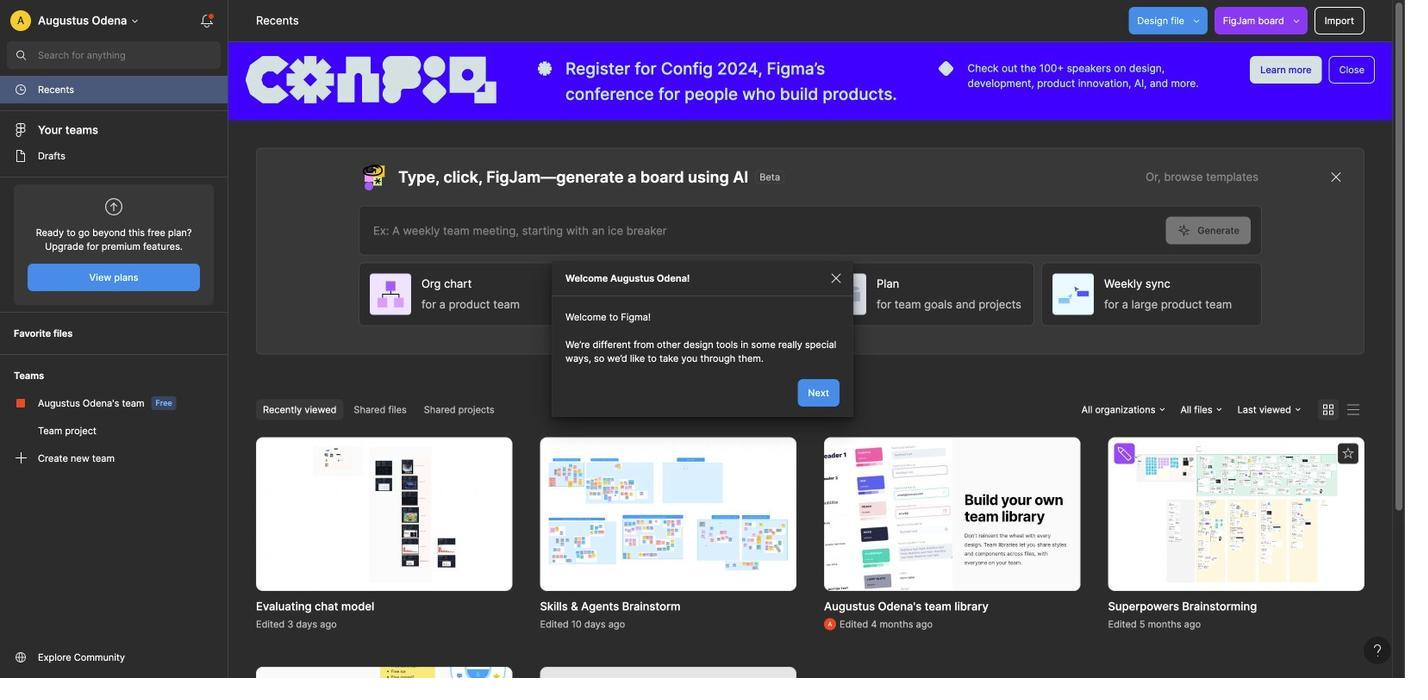 Task type: locate. For each thing, give the bounding box(es) containing it.
Ex: A weekly team meeting, starting with an ice breaker field
[[360, 207, 1166, 255]]

page 16 image
[[14, 149, 28, 163]]

bell 32 image
[[193, 7, 221, 34]]

search 32 image
[[7, 41, 34, 69]]

file thumbnail image
[[825, 438, 1081, 592], [313, 446, 456, 583], [1136, 446, 1338, 583], [549, 458, 788, 571]]



Task type: describe. For each thing, give the bounding box(es) containing it.
recent 16 image
[[14, 83, 28, 97]]

Search for anything text field
[[38, 48, 221, 62]]

community 16 image
[[14, 651, 28, 665]]



Task type: vqa. For each thing, say whether or not it's contained in the screenshot.
Recent 16 Image at the top left
yes



